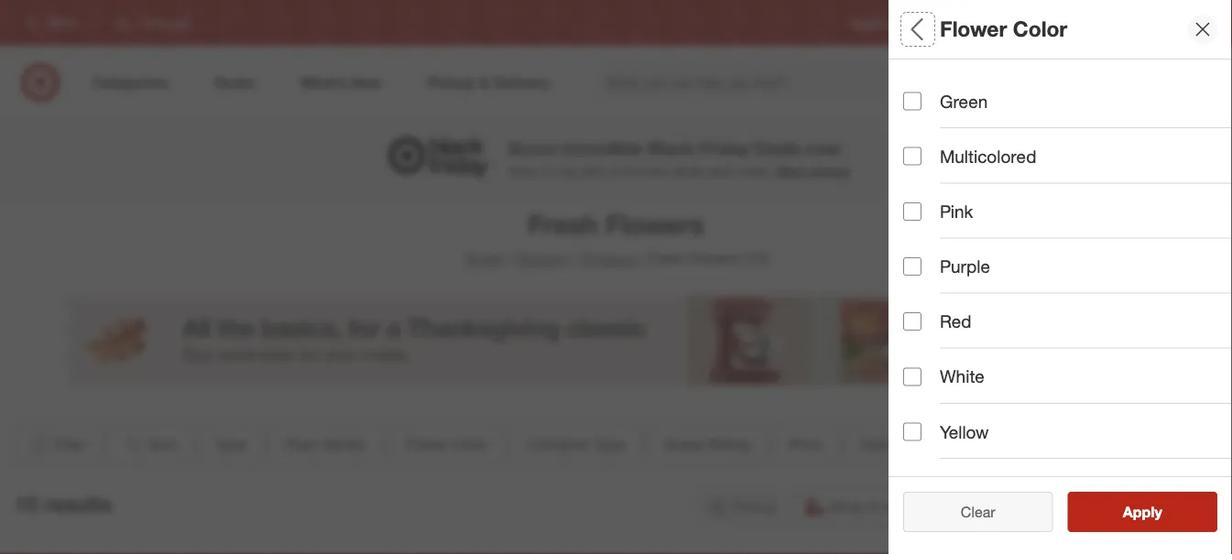 Task type: vqa. For each thing, say whether or not it's contained in the screenshot.
incredibly
no



Task type: describe. For each thing, give the bounding box(es) containing it.
saving
[[810, 163, 850, 179]]

What can we help you find? suggestions appear below search field
[[595, 62, 1000, 103]]

yellow
[[940, 421, 989, 442]]

0 horizontal spatial flower color button
[[389, 424, 504, 465]]

Yellow checkbox
[[903, 423, 922, 441]]

friday
[[699, 137, 750, 158]]

rating inside 'all filters' dialog
[[957, 335, 1011, 356]]

same day delivery
[[970, 497, 1094, 515]]

score incredible black friday deals now save on top gifts & find new deals each week. start saving
[[508, 137, 850, 179]]

on
[[540, 163, 554, 179]]

0 vertical spatial plant variety button
[[903, 124, 1232, 188]]

2 vertical spatial flower color
[[405, 435, 488, 453]]

0 horizontal spatial container
[[527, 435, 591, 453]]

clear for clear all
[[952, 503, 986, 521]]

fresh flowers target / grocery / produce / fresh flowers (15)
[[464, 208, 769, 268]]

(15)
[[744, 250, 769, 268]]

week.
[[739, 163, 772, 179]]

new
[[646, 163, 669, 179]]

filter button
[[15, 424, 100, 465]]

store
[[884, 497, 917, 515]]

sold inside 'all filters' dialog
[[903, 463, 940, 484]]

redcard link
[[1002, 15, 1045, 31]]

stores
[[1190, 16, 1221, 30]]

delivery
[[1042, 497, 1094, 515]]

0 vertical spatial by
[[895, 435, 910, 453]]

0 vertical spatial sold by
[[861, 435, 910, 453]]

advertisement region
[[66, 295, 1166, 386]]

see
[[1104, 503, 1130, 521]]

1 vertical spatial plant variety
[[285, 435, 366, 453]]

incredible
[[561, 137, 643, 158]]

clear all
[[952, 503, 1005, 521]]

1 horizontal spatial guest rating button
[[903, 316, 1232, 380]]

find
[[1166, 16, 1187, 30]]

1 horizontal spatial type button
[[903, 60, 1232, 124]]

green
[[940, 91, 988, 112]]

15
[[15, 492, 38, 517]]

Red checkbox
[[903, 313, 922, 331]]

produce
[[581, 250, 637, 268]]

1 vertical spatial flowers
[[689, 250, 740, 268]]

each
[[707, 163, 735, 179]]

in
[[869, 497, 880, 515]]

target link
[[464, 250, 504, 268]]

all
[[903, 16, 929, 42]]

15 results
[[15, 492, 112, 517]]

sold by button inside 'all filters' dialog
[[903, 444, 1232, 508]]

shop in store
[[830, 497, 917, 515]]

pickup button
[[698, 486, 789, 527]]

0 horizontal spatial sold
[[861, 435, 891, 453]]

0 horizontal spatial fresh
[[528, 208, 598, 241]]

same
[[970, 497, 1008, 515]]

all
[[990, 503, 1005, 521]]

shipping
[[1148, 497, 1206, 515]]

save
[[508, 163, 536, 179]]

flower color inside flower color 'dialog'
[[940, 16, 1068, 42]]

variety inside 'all filters' dialog
[[951, 143, 1008, 164]]

deals
[[754, 137, 801, 158]]

guest rating inside 'all filters' dialog
[[903, 335, 1011, 356]]

weekly ad
[[920, 16, 972, 30]]

clear button
[[903, 492, 1053, 532]]

find stores link
[[1166, 15, 1221, 31]]

price inside 'all filters' dialog
[[903, 399, 946, 420]]

produce link
[[581, 250, 637, 268]]

weekly ad link
[[920, 15, 972, 31]]

plant inside 'all filters' dialog
[[903, 143, 946, 164]]

apply
[[1123, 503, 1162, 521]]

redcard
[[1002, 16, 1045, 30]]

clear all button
[[903, 492, 1053, 532]]

container type inside 'all filters' dialog
[[903, 271, 1029, 292]]

top
[[558, 163, 577, 179]]

multicolored
[[940, 146, 1037, 167]]



Task type: locate. For each thing, give the bounding box(es) containing it.
grocery
[[516, 250, 569, 268]]

1 vertical spatial container
[[527, 435, 591, 453]]

1 vertical spatial variety
[[322, 435, 366, 453]]

container type
[[903, 271, 1029, 292], [527, 435, 626, 453]]

0 horizontal spatial variety
[[322, 435, 366, 453]]

guest down red 'checkbox'
[[903, 335, 952, 356]]

0 vertical spatial plant variety
[[903, 143, 1008, 164]]

2 horizontal spatial /
[[640, 250, 645, 268]]

clear inside button
[[952, 503, 986, 521]]

1 vertical spatial flower
[[903, 207, 959, 228]]

apply button
[[1068, 492, 1218, 532]]

container inside 'all filters' dialog
[[903, 271, 985, 292]]

0 horizontal spatial rating
[[708, 435, 750, 453]]

0 horizontal spatial container type
[[527, 435, 626, 453]]

flower color button
[[903, 188, 1232, 252], [389, 424, 504, 465]]

see results
[[1104, 503, 1182, 521]]

type button
[[903, 60, 1232, 124], [200, 424, 262, 465]]

target
[[464, 250, 504, 268]]

Green checkbox
[[903, 92, 922, 110]]

score
[[508, 137, 557, 158]]

0 vertical spatial fresh
[[528, 208, 598, 241]]

flower color dialog
[[889, 0, 1232, 554]]

1 vertical spatial price
[[789, 435, 822, 453]]

start
[[776, 163, 806, 179]]

0 vertical spatial variety
[[951, 143, 1008, 164]]

day
[[1012, 497, 1038, 515]]

1 vertical spatial container type
[[527, 435, 626, 453]]

1 horizontal spatial variety
[[951, 143, 1008, 164]]

plant variety button
[[903, 124, 1232, 188], [269, 424, 382, 465]]

see results button
[[1068, 492, 1218, 532]]

by up store at right bottom
[[895, 435, 910, 453]]

/ right the grocery link
[[573, 250, 578, 268]]

rating up pickup button
[[708, 435, 750, 453]]

sort
[[149, 435, 177, 453]]

sort button
[[107, 424, 192, 465]]

rating
[[957, 335, 1011, 356], [708, 435, 750, 453]]

flowers down new
[[605, 208, 704, 241]]

flowers left '(15)'
[[689, 250, 740, 268]]

0 vertical spatial type button
[[903, 60, 1232, 124]]

0 horizontal spatial guest
[[665, 435, 704, 453]]

0 vertical spatial flower
[[940, 16, 1007, 42]]

fresh up the grocery
[[528, 208, 598, 241]]

0 vertical spatial price
[[903, 399, 946, 420]]

shop
[[830, 497, 865, 515]]

all filters
[[903, 16, 991, 42]]

sold by up store at right bottom
[[903, 463, 965, 484]]

filter
[[54, 435, 86, 453]]

container type button
[[903, 252, 1232, 316], [511, 424, 642, 465]]

1 horizontal spatial container type
[[903, 271, 1029, 292]]

fresh right produce 'link'
[[649, 250, 685, 268]]

0 horizontal spatial plant variety
[[285, 435, 366, 453]]

color
[[1013, 16, 1068, 42], [964, 207, 1009, 228], [453, 435, 488, 453]]

0 horizontal spatial price button
[[773, 424, 838, 465]]

pink
[[940, 201, 973, 222]]

1 horizontal spatial container
[[903, 271, 985, 292]]

guest rating up pickup button
[[665, 435, 750, 453]]

1 clear from the left
[[952, 503, 986, 521]]

1 vertical spatial by
[[945, 463, 965, 484]]

1 vertical spatial guest
[[665, 435, 704, 453]]

red
[[940, 311, 972, 332]]

1 vertical spatial fresh
[[649, 250, 685, 268]]

2 clear from the left
[[961, 503, 996, 521]]

by
[[895, 435, 910, 453], [945, 463, 965, 484]]

fresh
[[528, 208, 598, 241], [649, 250, 685, 268]]

pickup
[[732, 497, 777, 515]]

variety
[[951, 143, 1008, 164], [322, 435, 366, 453]]

price up yellow option
[[903, 399, 946, 420]]

flower inside 'all filters' dialog
[[903, 207, 959, 228]]

guest rating
[[903, 335, 1011, 356], [665, 435, 750, 453]]

1 horizontal spatial fresh
[[649, 250, 685, 268]]

color inside 'all filters' dialog
[[964, 207, 1009, 228]]

find
[[621, 163, 642, 179]]

sold by button
[[845, 424, 926, 465], [903, 444, 1232, 508]]

rating down "red"
[[957, 335, 1011, 356]]

1 vertical spatial flower color
[[903, 207, 1009, 228]]

1 vertical spatial flower color button
[[389, 424, 504, 465]]

sold left yellow option
[[861, 435, 891, 453]]

grocery link
[[516, 250, 569, 268]]

0 horizontal spatial price
[[789, 435, 822, 453]]

purple
[[940, 256, 990, 277]]

0 horizontal spatial color
[[453, 435, 488, 453]]

by inside 'all filters' dialog
[[945, 463, 965, 484]]

results for see results
[[1134, 503, 1182, 521]]

1 horizontal spatial results
[[1134, 503, 1182, 521]]

Purple checkbox
[[903, 257, 922, 276]]

1 vertical spatial guest rating
[[665, 435, 750, 453]]

guest
[[903, 335, 952, 356], [665, 435, 704, 453]]

1 horizontal spatial rating
[[957, 335, 1011, 356]]

/
[[507, 250, 512, 268], [573, 250, 578, 268], [640, 250, 645, 268]]

0 vertical spatial flowers
[[605, 208, 704, 241]]

/ right produce
[[640, 250, 645, 268]]

1 horizontal spatial container type button
[[903, 252, 1232, 316]]

filters
[[935, 16, 991, 42]]

all filters dialog
[[889, 0, 1232, 554]]

Multicolored checkbox
[[903, 147, 922, 166]]

1 horizontal spatial price button
[[903, 380, 1232, 444]]

ad
[[959, 16, 972, 30]]

plant
[[903, 143, 946, 164], [285, 435, 318, 453]]

3 / from the left
[[640, 250, 645, 268]]

1 vertical spatial guest rating button
[[649, 424, 766, 465]]

type
[[903, 78, 942, 100], [990, 271, 1029, 292], [215, 435, 246, 453], [595, 435, 626, 453]]

plant variety
[[903, 143, 1008, 164], [285, 435, 366, 453]]

0 horizontal spatial by
[[895, 435, 910, 453]]

same day delivery button
[[937, 486, 1106, 527]]

results for 15 results
[[44, 492, 112, 517]]

0 vertical spatial sold
[[861, 435, 891, 453]]

1 horizontal spatial flower color button
[[903, 188, 1232, 252]]

1 horizontal spatial by
[[945, 463, 965, 484]]

deals
[[673, 163, 704, 179]]

black
[[648, 137, 694, 158]]

1 vertical spatial rating
[[708, 435, 750, 453]]

0 horizontal spatial /
[[507, 250, 512, 268]]

price
[[903, 399, 946, 420], [789, 435, 822, 453]]

2 vertical spatial color
[[453, 435, 488, 453]]

2 horizontal spatial color
[[1013, 16, 1068, 42]]

0 vertical spatial plant
[[903, 143, 946, 164]]

guest rating down "red"
[[903, 335, 1011, 356]]

shop in store button
[[796, 486, 929, 527]]

sold by up in
[[861, 435, 910, 453]]

1 vertical spatial container type button
[[511, 424, 642, 465]]

by down yellow
[[945, 463, 965, 484]]

flower inside 'dialog'
[[940, 16, 1007, 42]]

sold
[[861, 435, 891, 453], [903, 463, 940, 484]]

1 horizontal spatial /
[[573, 250, 578, 268]]

1 vertical spatial type button
[[200, 424, 262, 465]]

1 vertical spatial color
[[964, 207, 1009, 228]]

color inside 'dialog'
[[1013, 16, 1068, 42]]

guest up pickup button
[[665, 435, 704, 453]]

1 vertical spatial sold by
[[903, 463, 965, 484]]

0 horizontal spatial container type button
[[511, 424, 642, 465]]

now
[[806, 137, 841, 158]]

clear inside button
[[961, 503, 996, 521]]

1 horizontal spatial color
[[964, 207, 1009, 228]]

results
[[44, 492, 112, 517], [1134, 503, 1182, 521]]

1 horizontal spatial plant variety button
[[903, 124, 1232, 188]]

plant variety inside 'all filters' dialog
[[903, 143, 1008, 164]]

flower
[[940, 16, 1007, 42], [903, 207, 959, 228], [405, 435, 449, 453]]

0 vertical spatial container
[[903, 271, 985, 292]]

1 horizontal spatial price
[[903, 399, 946, 420]]

0 horizontal spatial results
[[44, 492, 112, 517]]

sold by inside 'all filters' dialog
[[903, 463, 965, 484]]

weekly
[[920, 16, 956, 30]]

0 vertical spatial color
[[1013, 16, 1068, 42]]

1 horizontal spatial plant variety
[[903, 143, 1008, 164]]

gifts
[[581, 163, 605, 179]]

container
[[903, 271, 985, 292], [527, 435, 591, 453]]

1 vertical spatial plant
[[285, 435, 318, 453]]

shipping button
[[1114, 486, 1218, 527]]

0 horizontal spatial plant
[[285, 435, 318, 453]]

1 horizontal spatial plant
[[903, 143, 946, 164]]

2 / from the left
[[573, 250, 578, 268]]

0 vertical spatial container type button
[[903, 252, 1232, 316]]

clear
[[952, 503, 986, 521], [961, 503, 996, 521]]

1 / from the left
[[507, 250, 512, 268]]

&
[[609, 163, 617, 179]]

0 horizontal spatial plant variety button
[[269, 424, 382, 465]]

0 vertical spatial guest
[[903, 335, 952, 356]]

1 horizontal spatial guest
[[903, 335, 952, 356]]

Pink checkbox
[[903, 202, 922, 221]]

flower color
[[940, 16, 1068, 42], [903, 207, 1009, 228], [405, 435, 488, 453]]

0 vertical spatial flower color button
[[903, 188, 1232, 252]]

/ right target link
[[507, 250, 512, 268]]

sold up store at right bottom
[[903, 463, 940, 484]]

0 horizontal spatial guest rating
[[665, 435, 750, 453]]

0 horizontal spatial type button
[[200, 424, 262, 465]]

guest inside 'all filters' dialog
[[903, 335, 952, 356]]

0 vertical spatial rating
[[957, 335, 1011, 356]]

0 vertical spatial flower color
[[940, 16, 1068, 42]]

clear for clear
[[961, 503, 996, 521]]

0 horizontal spatial guest rating button
[[649, 424, 766, 465]]

type button right sort
[[200, 424, 262, 465]]

0 vertical spatial guest rating button
[[903, 316, 1232, 380]]

type button down the "redcard" "link"
[[903, 60, 1232, 124]]

price button
[[903, 380, 1232, 444], [773, 424, 838, 465]]

1 vertical spatial sold
[[903, 463, 940, 484]]

1 horizontal spatial guest rating
[[903, 335, 1011, 356]]

flower color inside 'all filters' dialog
[[903, 207, 1009, 228]]

0 vertical spatial container type
[[903, 271, 1029, 292]]

price up shop in store button
[[789, 435, 822, 453]]

find stores
[[1166, 16, 1221, 30]]

1 vertical spatial plant variety button
[[269, 424, 382, 465]]

white
[[940, 366, 985, 387]]

registry link
[[850, 15, 891, 31]]

results inside button
[[1134, 503, 1182, 521]]

White checkbox
[[903, 368, 922, 386]]

sold by
[[861, 435, 910, 453], [903, 463, 965, 484]]

registry
[[850, 16, 891, 30]]

0 vertical spatial guest rating
[[903, 335, 1011, 356]]

1 horizontal spatial sold
[[903, 463, 940, 484]]

2 vertical spatial flower
[[405, 435, 449, 453]]



